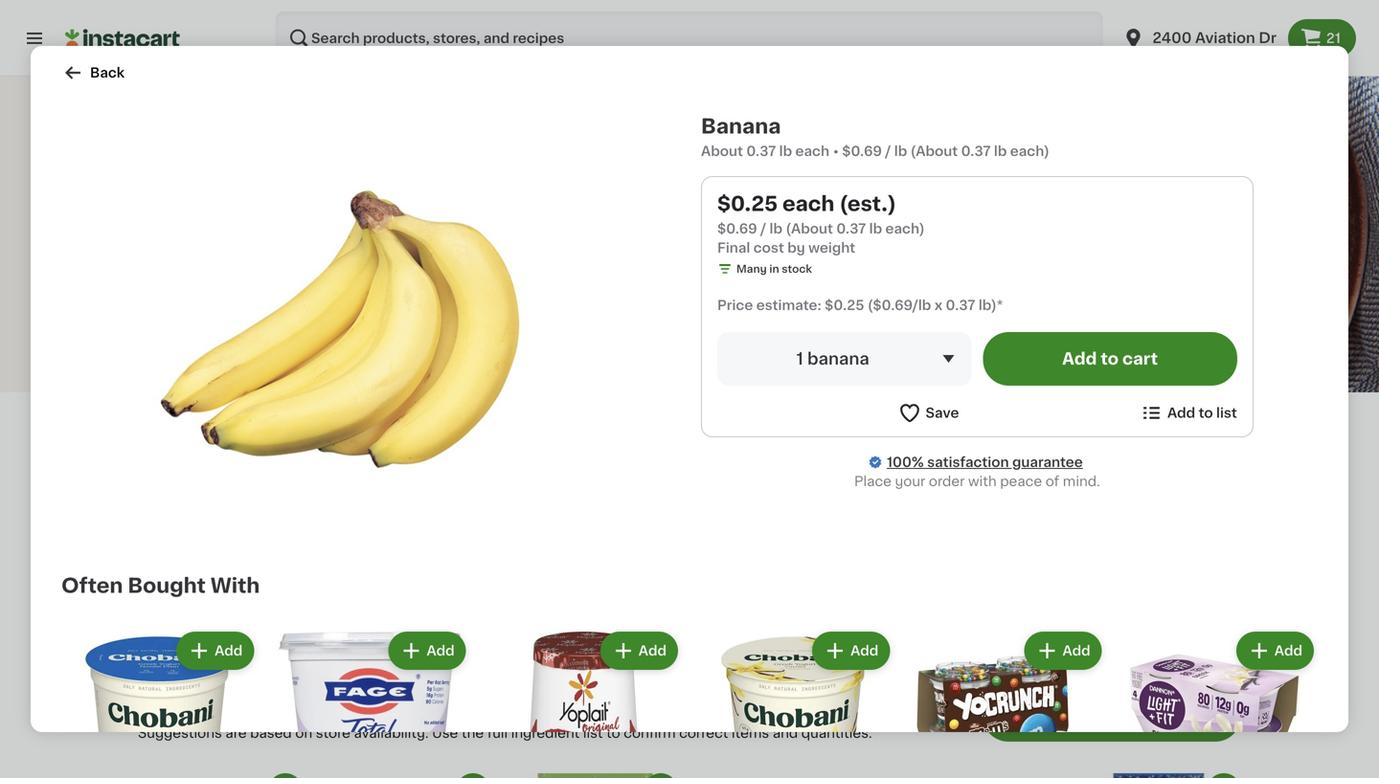 Task type: describe. For each thing, give the bounding box(es) containing it.
delivery by 4:35pm link
[[138, 512, 506, 613]]

add 5 ingredients to cart
[[1006, 708, 1219, 724]]

save for save recipe
[[306, 305, 340, 319]]

are
[[226, 727, 247, 740]]

banana
[[701, 116, 781, 137]]

price
[[718, 299, 753, 312]]

your
[[895, 475, 926, 489]]

(29)
[[1191, 470, 1226, 486]]

1 banana
[[797, 351, 870, 367]]

save recipe
[[306, 305, 387, 319]]

ingredients
[[1059, 708, 1158, 724]]

2 add button from the left
[[390, 634, 464, 669]]

(about inside $0.25 each (est.) $0.69 / lb (about 0.37 lb each) final cost by weight
[[786, 222, 833, 236]]

availability.
[[354, 727, 429, 740]]

often
[[61, 576, 123, 596]]

smoothie
[[387, 151, 560, 185]]

each inside $0.25 each (est.) $0.69 / lb (about 0.37 lb each) final cost by weight
[[783, 194, 835, 214]]

banana
[[808, 351, 870, 367]]

of
[[1046, 475, 1060, 489]]

1 inside field
[[797, 351, 804, 367]]

with
[[969, 475, 997, 489]]

bowl
[[568, 151, 656, 185]]

peace
[[1000, 475, 1043, 489]]

each inside banana about 0.37 lb each • $0.69 / lb (about 0.37 lb each)
[[796, 145, 830, 158]]

6 add button from the left
[[1239, 634, 1313, 669]]

place
[[855, 475, 892, 489]]

4 add button from the left
[[814, 634, 888, 669]]

available
[[138, 440, 272, 468]]

acai coconut smoothie bowl
[[138, 151, 656, 185]]

guarantee
[[1013, 456, 1083, 469]]

4:35pm
[[283, 568, 325, 578]]

on
[[295, 727, 312, 740]]

480
[[396, 262, 424, 276]]

estimate:
[[757, 299, 822, 312]]

add to cart
[[1063, 351, 1158, 367]]

$0.69 inside banana about 0.37 lb each • $0.69 / lb (about 0.37 lb each)
[[842, 145, 882, 158]]

weight
[[809, 241, 856, 255]]

100%
[[887, 456, 924, 469]]

show
[[1058, 470, 1105, 486]]

1 add button from the left
[[178, 634, 252, 669]]

add inside button
[[1063, 351, 1097, 367]]

banana image
[[141, 130, 540, 529]]

calories
[[398, 245, 443, 256]]

and
[[773, 727, 798, 740]]

add to list
[[1168, 407, 1238, 420]]

3 add button from the left
[[602, 634, 676, 669]]

76051
[[312, 440, 398, 468]]

with
[[211, 576, 260, 596]]

76051 button
[[312, 439, 398, 469]]

$0.69 inside $0.25 each (est.) $0.69 / lb (about 0.37 lb each) final cost by weight
[[718, 222, 758, 236]]

suggestions are based on store availability. use the full ingredient list to confirm correct items and quantities.
[[138, 727, 873, 740]]

order
[[929, 475, 965, 489]]

stock
[[782, 264, 812, 274]]

0 horizontal spatial list
[[583, 727, 603, 740]]

satisfaction
[[928, 456, 1009, 469]]

21 button
[[1289, 19, 1357, 57]]

full
[[487, 727, 508, 740]]

add 5 ingredients to cart button
[[983, 691, 1242, 743]]

confirm
[[624, 727, 676, 740]]

price estimate: $0.25 ($0.69/lb x 0.37 lb)*
[[718, 299, 1003, 312]]

to inside 'add to list' button
[[1199, 407, 1214, 420]]

•
[[834, 145, 839, 158]]

($0.69/lb
[[868, 299, 932, 312]]

1 inside the servings 1
[[337, 261, 343, 275]]

$0.25 each (est.) $0.69 / lb (about 0.37 lb each) final cost by weight
[[718, 194, 925, 255]]

1 horizontal spatial $0.25
[[825, 299, 865, 312]]

brookshire's image
[[154, 543, 193, 582]]

mind.
[[1063, 475, 1101, 489]]

back
[[90, 66, 125, 80]]

to inside "add 5 ingredients to cart" button
[[1162, 708, 1179, 724]]

final
[[718, 241, 751, 255]]



Task type: locate. For each thing, give the bounding box(es) containing it.
place your order with peace of mind.
[[855, 475, 1101, 489]]

show all stores (29)
[[1058, 470, 1226, 486]]

1 vertical spatial $0.69
[[718, 222, 758, 236]]

all
[[1109, 470, 1129, 486]]

delivery by 4:35pm
[[218, 568, 325, 578]]

add to list button
[[1140, 401, 1238, 425]]

each)
[[1011, 145, 1050, 158], [886, 222, 925, 236]]

0 horizontal spatial $0.69
[[718, 222, 758, 236]]

1 vertical spatial each)
[[886, 222, 925, 236]]

each
[[796, 145, 830, 158], [783, 194, 835, 214]]

cart inside button
[[1123, 351, 1158, 367]]

1 horizontal spatial (about
[[911, 145, 958, 158]]

suggestions
[[138, 727, 222, 740]]

by
[[788, 241, 805, 255], [266, 568, 280, 578]]

show all stores (29) button
[[1058, 468, 1242, 489]]

acai coconut smoothie bowl image
[[690, 77, 1380, 393]]

0.37 inside $0.25 each (est.) $0.69 / lb (about 0.37 lb each) final cost by weight
[[837, 222, 866, 236]]

by left the 4:35pm
[[266, 568, 280, 578]]

0 vertical spatial list
[[1217, 407, 1238, 420]]

each) inside banana about 0.37 lb each • $0.69 / lb (about 0.37 lb each)
[[1011, 145, 1050, 158]]

many
[[737, 264, 767, 274]]

5
[[1044, 708, 1055, 724]]

0 vertical spatial $0.25
[[718, 194, 778, 214]]

many in stock
[[737, 264, 812, 274]]

0 horizontal spatial save
[[306, 305, 340, 319]]

/ inside $0.25 each (est.) $0.69 / lb (about 0.37 lb each) final cost by weight
[[761, 222, 767, 236]]

1 down the servings
[[337, 261, 343, 275]]

0 vertical spatial in
[[770, 264, 779, 274]]

cart
[[1123, 351, 1158, 367], [1183, 708, 1219, 724]]

0 horizontal spatial /
[[761, 222, 767, 236]]

by up stock
[[788, 241, 805, 255]]

1 horizontal spatial list
[[1217, 407, 1238, 420]]

/ up cost
[[761, 222, 767, 236]]

save left recipe
[[306, 305, 340, 319]]

back button
[[61, 61, 125, 84]]

/ right •
[[886, 145, 891, 158]]

add to cart button
[[983, 332, 1238, 386]]

1 horizontal spatial 1
[[797, 351, 804, 367]]

1 vertical spatial cart
[[1183, 708, 1219, 724]]

$0.25 up final
[[718, 194, 778, 214]]

lb
[[780, 145, 792, 158], [895, 145, 908, 158], [994, 145, 1007, 158], [770, 222, 783, 236], [870, 222, 883, 236]]

based
[[250, 727, 292, 740]]

list inside button
[[1217, 407, 1238, 420]]

0 vertical spatial each
[[796, 145, 830, 158]]

cart inside button
[[1183, 708, 1219, 724]]

0 horizontal spatial in
[[278, 440, 305, 468]]

often bought with
[[61, 576, 260, 596]]

each up weight
[[783, 194, 835, 214]]

save inside save button
[[926, 407, 959, 420]]

in
[[770, 264, 779, 274], [278, 440, 305, 468]]

1 horizontal spatial /
[[886, 145, 891, 158]]

ingredient
[[511, 727, 580, 740]]

save for save
[[926, 407, 959, 420]]

banana about 0.37 lb each • $0.69 / lb (about 0.37 lb each)
[[701, 116, 1050, 158]]

0 vertical spatial /
[[886, 145, 891, 158]]

list right ingredient
[[583, 727, 603, 740]]

cart right ingredients
[[1183, 708, 1219, 724]]

list up (29)
[[1217, 407, 1238, 420]]

1 horizontal spatial each)
[[1011, 145, 1050, 158]]

21
[[1327, 32, 1341, 45]]

/ inside banana about 0.37 lb each • $0.69 / lb (about 0.37 lb each)
[[886, 145, 891, 158]]

1
[[337, 261, 343, 275], [797, 351, 804, 367]]

(about inside banana about 0.37 lb each • $0.69 / lb (about 0.37 lb each)
[[911, 145, 958, 158]]

items
[[732, 727, 770, 740]]

list
[[1217, 407, 1238, 420], [583, 727, 603, 740]]

1 horizontal spatial by
[[788, 241, 805, 255]]

1 vertical spatial $0.25
[[825, 299, 865, 312]]

$0.25
[[718, 194, 778, 214], [825, 299, 865, 312]]

1 left banana
[[797, 351, 804, 367]]

correct
[[679, 727, 729, 740]]

save up satisfaction at right bottom
[[926, 407, 959, 420]]

save recipe button
[[282, 302, 387, 321]]

1 vertical spatial list
[[583, 727, 603, 740]]

instacart logo image
[[65, 27, 180, 50]]

1 vertical spatial 1
[[797, 351, 804, 367]]

0 vertical spatial $0.69
[[842, 145, 882, 158]]

x
[[935, 299, 943, 312]]

in left 76051
[[278, 440, 305, 468]]

each) inside $0.25 each (est.) $0.69 / lb (about 0.37 lb each) final cost by weight
[[886, 222, 925, 236]]

0 horizontal spatial 1
[[337, 261, 343, 275]]

(est.)
[[840, 194, 897, 214]]

0 horizontal spatial each)
[[886, 222, 925, 236]]

store
[[316, 727, 351, 740]]

1 horizontal spatial $0.69
[[842, 145, 882, 158]]

0 horizontal spatial by
[[266, 568, 280, 578]]

servings 1
[[317, 245, 364, 275]]

use
[[432, 727, 458, 740]]

$0.69 up final
[[718, 222, 758, 236]]

5 add button from the left
[[1027, 634, 1101, 669]]

in down cost
[[770, 264, 779, 274]]

save inside save recipe button
[[306, 305, 340, 319]]

0 vertical spatial 1
[[337, 261, 343, 275]]

1 horizontal spatial save
[[926, 407, 959, 420]]

by inside $0.25 each (est.) $0.69 / lb (about 0.37 lb each) final cost by weight
[[788, 241, 805, 255]]

available in 76051
[[138, 440, 398, 468]]

$0.25 inside $0.25 each (est.) $0.69 / lb (about 0.37 lb each) final cost by weight
[[718, 194, 778, 214]]

product group
[[61, 629, 258, 779], [273, 629, 470, 779], [485, 629, 682, 779], [697, 629, 894, 779], [910, 629, 1106, 779], [1122, 629, 1318, 779], [138, 774, 303, 779], [326, 774, 491, 779], [514, 774, 678, 779], [1077, 774, 1242, 779]]

0.37
[[747, 145, 776, 158], [962, 145, 991, 158], [837, 222, 866, 236], [946, 299, 976, 312]]

1 horizontal spatial cart
[[1183, 708, 1219, 724]]

delivery
[[218, 568, 264, 578]]

bought
[[128, 576, 206, 596]]

$0.69 right •
[[842, 145, 882, 158]]

1 vertical spatial /
[[761, 222, 767, 236]]

1 banana field
[[718, 332, 972, 386]]

quantities.
[[802, 727, 873, 740]]

about
[[701, 145, 743, 158]]

to inside add to cart button
[[1101, 351, 1119, 367]]

save
[[306, 305, 340, 319], [926, 407, 959, 420]]

acai
[[138, 151, 215, 185]]

100% satisfaction guarantee link
[[887, 453, 1083, 472]]

100% satisfaction guarantee
[[887, 456, 1083, 469]]

0 vertical spatial save
[[306, 305, 340, 319]]

cart up 'add to list' button
[[1123, 351, 1158, 367]]

$0.69
[[842, 145, 882, 158], [718, 222, 758, 236]]

cost
[[754, 241, 784, 255]]

1 horizontal spatial in
[[770, 264, 779, 274]]

save button
[[898, 401, 959, 425]]

1 vertical spatial save
[[926, 407, 959, 420]]

add button
[[178, 634, 252, 669], [390, 634, 464, 669], [602, 634, 676, 669], [814, 634, 888, 669], [1027, 634, 1101, 669], [1239, 634, 1313, 669]]

to
[[1101, 351, 1119, 367], [1199, 407, 1214, 420], [1162, 708, 1179, 724], [607, 727, 621, 740]]

1 vertical spatial (about
[[786, 222, 833, 236]]

(about
[[911, 145, 958, 158], [786, 222, 833, 236]]

coconut
[[223, 151, 379, 185]]

each left •
[[796, 145, 830, 158]]

servings
[[317, 245, 364, 256]]

the
[[462, 727, 484, 740]]

1 vertical spatial each
[[783, 194, 835, 214]]

0 vertical spatial (about
[[911, 145, 958, 158]]

0 vertical spatial by
[[788, 241, 805, 255]]

$0.25 up 1 banana field
[[825, 299, 865, 312]]

stores
[[1132, 470, 1187, 486]]

in for available
[[278, 440, 305, 468]]

/
[[886, 145, 891, 158], [761, 222, 767, 236]]

lb)*
[[979, 299, 1003, 312]]

in for many
[[770, 264, 779, 274]]

0 vertical spatial each)
[[1011, 145, 1050, 158]]

1 vertical spatial in
[[278, 440, 305, 468]]

0 horizontal spatial (about
[[786, 222, 833, 236]]

0 vertical spatial cart
[[1123, 351, 1158, 367]]

recipe
[[343, 305, 387, 319]]

0 horizontal spatial $0.25
[[718, 194, 778, 214]]

1 vertical spatial by
[[266, 568, 280, 578]]

0 horizontal spatial cart
[[1123, 351, 1158, 367]]



Task type: vqa. For each thing, say whether or not it's contained in the screenshot.
ALL
yes



